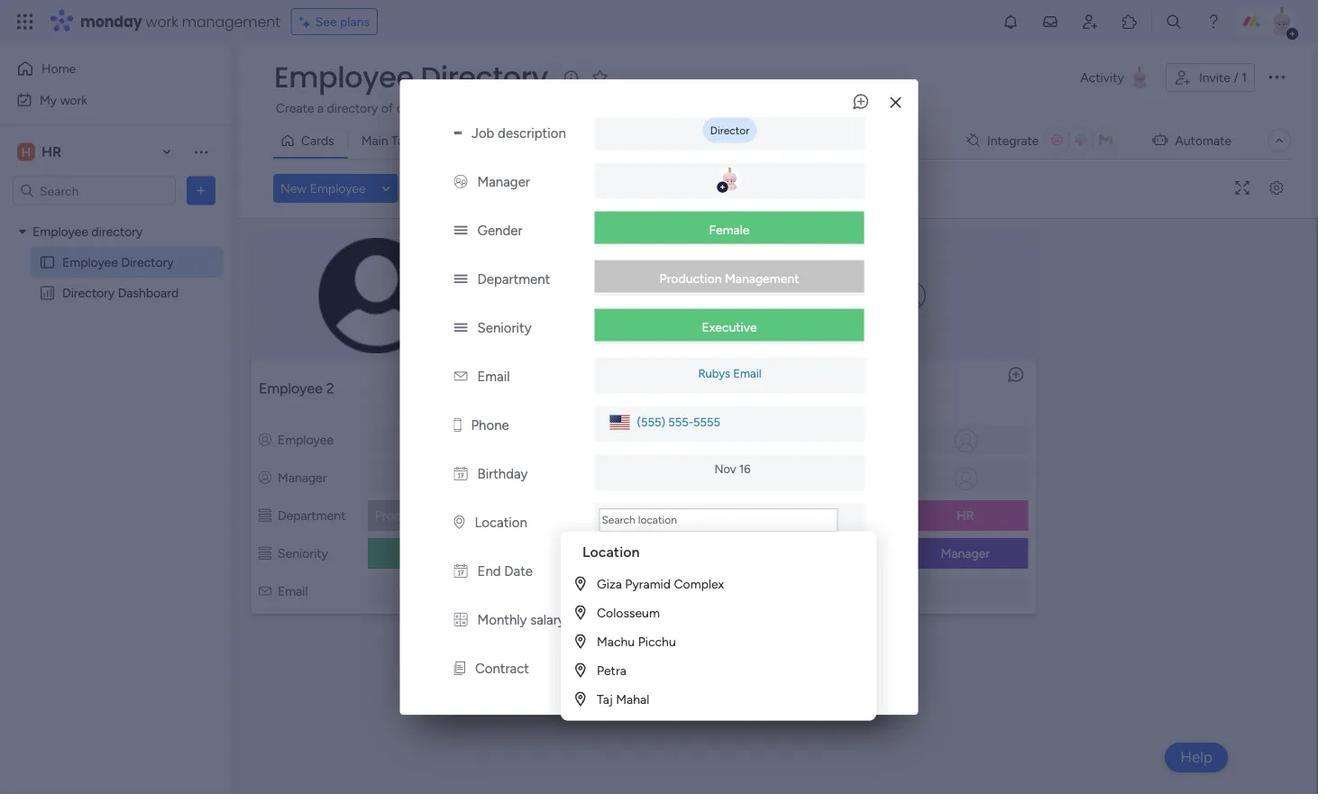 Task type: vqa. For each thing, say whether or not it's contained in the screenshot.
being within Quick search results list box
no



Task type: locate. For each thing, give the bounding box(es) containing it.
open full screen image
[[1228, 182, 1257, 195]]

department for employee 3
[[813, 508, 881, 524]]

row group
[[243, 223, 1313, 627]]

dapulse date column image for birthday
[[454, 466, 468, 482]]

employee directory
[[32, 224, 143, 239]]

directory down search in workspace field
[[91, 224, 143, 239]]

1 horizontal spatial rubys email
[[698, 367, 762, 381]]

1 v2 status image from the top
[[454, 222, 468, 239]]

a
[[317, 101, 324, 116]]

directory right the 'public dashboard' "image"
[[62, 285, 115, 301]]

sort
[[701, 181, 725, 196]]

1 horizontal spatial production
[[660, 271, 722, 286]]

v2 email column image down v2 status image
[[454, 368, 468, 385]]

work inside 'button'
[[60, 92, 88, 107]]

1 vertical spatial location
[[583, 544, 640, 561]]

see inside the see plans button
[[315, 14, 337, 29]]

automation
[[1147, 101, 1212, 116]]

email right v2 email column image
[[278, 584, 308, 599]]

more
[[847, 100, 876, 115]]

production down female
[[660, 271, 722, 286]]

(555)
[[637, 415, 666, 430]]

0 horizontal spatial management
[[440, 508, 515, 524]]

birthday
[[478, 466, 528, 482]]

v2 status outline image
[[526, 508, 539, 524]]

directory
[[327, 101, 378, 116], [91, 224, 143, 239]]

0 vertical spatial v2 status image
[[454, 222, 468, 239]]

0 vertical spatial work
[[146, 11, 178, 32]]

1 horizontal spatial location
[[583, 544, 640, 561]]

0 vertical spatial production
[[660, 271, 722, 286]]

rubys email
[[698, 367, 762, 381], [399, 585, 463, 600]]

phone
[[471, 417, 509, 433]]

see left plans
[[315, 14, 337, 29]]

close image
[[891, 96, 901, 109]]

1 vertical spatial rubys
[[399, 585, 431, 600]]

management inside location dialog
[[725, 271, 799, 286]]

1 vertical spatial dapulse date column image
[[454, 563, 468, 580]]

0 vertical spatial executive
[[702, 319, 757, 335]]

inbox image
[[1042, 13, 1060, 31]]

0 horizontal spatial v2 email column image
[[454, 368, 468, 385]]

dapulse person column image for employee 3
[[794, 432, 807, 448]]

see for see plans
[[315, 14, 337, 29]]

job
[[472, 125, 495, 141]]

v2 status outline image
[[259, 508, 271, 524], [794, 508, 807, 524], [259, 546, 271, 561], [526, 546, 539, 561]]

applicant
[[590, 101, 642, 116]]

location list box
[[561, 532, 877, 721]]

rubys email for rubys email link to the left
[[399, 585, 463, 600]]

dapulse person column image for employee 2
[[259, 432, 271, 448]]

rubys email inside location dialog
[[698, 367, 762, 381]]

0 vertical spatial dapulse date column image
[[454, 466, 468, 482]]

0 vertical spatial production management
[[660, 271, 799, 286]]

select product image
[[16, 13, 34, 31]]

management
[[725, 271, 799, 286], [440, 508, 515, 524]]

0 vertical spatial v2 email column image
[[454, 368, 468, 385]]

16
[[739, 462, 751, 476]]

rubys email up the dapulse numbers column icon
[[399, 585, 463, 600]]

1 vertical spatial management
[[440, 508, 515, 524]]

using
[[1092, 101, 1122, 116]]

executive inside row group
[[403, 546, 458, 561]]

row group containing employee 2
[[243, 223, 1313, 627]]

production management up end
[[375, 508, 515, 524]]

collapse board header image
[[1273, 133, 1287, 148]]

rubys inside row group
[[399, 585, 431, 600]]

2 dapulse date column image from the top
[[454, 563, 468, 580]]

v2 status image left "gender"
[[454, 222, 468, 239]]

executive
[[702, 319, 757, 335], [403, 546, 458, 561]]

workspace selection element
[[17, 141, 64, 163]]

ruby anderson image
[[1268, 7, 1297, 36]]

manager
[[478, 174, 530, 190], [278, 470, 327, 486], [545, 470, 595, 486], [941, 546, 990, 561]]

1 horizontal spatial card cover image image
[[630, 281, 658, 310]]

0 horizontal spatial hr
[[41, 143, 62, 161]]

0 horizontal spatial directory
[[91, 224, 143, 239]]

current
[[396, 101, 438, 116]]

2 vertical spatial directory
[[62, 285, 115, 301]]

directory right a in the left of the page
[[327, 101, 378, 116]]

activity
[[1081, 70, 1125, 85]]

/
[[1234, 70, 1239, 85]]

employee directory up directory dashboard
[[62, 255, 174, 270]]

1 inside button
[[1242, 70, 1247, 85]]

location heading
[[568, 539, 869, 570]]

each
[[559, 101, 587, 116]]

employees.
[[492, 101, 556, 116]]

dapulse date column image
[[454, 466, 468, 482], [454, 563, 468, 580]]

rubys inside location dialog
[[698, 367, 731, 381]]

1 vertical spatial see
[[822, 100, 844, 115]]

1 vertical spatial production management
[[375, 508, 515, 524]]

production left v2 location column image
[[375, 508, 437, 524]]

1 dapulse date column image from the top
[[454, 466, 468, 482]]

work right my
[[60, 92, 88, 107]]

2 horizontal spatial card cover image image
[[897, 281, 926, 310]]

dapulse person column image
[[259, 432, 271, 448], [794, 432, 807, 448], [259, 470, 271, 486]]

0 horizontal spatial location
[[475, 515, 527, 531]]

the up director
[[716, 101, 735, 116]]

0 horizontal spatial rubys email
[[399, 585, 463, 600]]

list box
[[0, 213, 230, 552]]

management down female
[[725, 271, 799, 286]]

1 vertical spatial rubys email link
[[396, 585, 466, 600]]

0 horizontal spatial employee directory
[[62, 255, 174, 270]]

employee 3
[[794, 380, 869, 397]]

1 vertical spatial production
[[375, 508, 437, 524]]

1 horizontal spatial executive
[[702, 319, 757, 335]]

0 horizontal spatial seniority
[[278, 546, 328, 561]]

v2 email column image
[[259, 584, 271, 599]]

work right monday
[[146, 11, 178, 32]]

0 vertical spatial 1
[[1242, 70, 1247, 85]]

the right using
[[1125, 101, 1144, 116]]

1 vertical spatial v2 status image
[[454, 271, 468, 287]]

1 horizontal spatial rubys email link
[[695, 367, 765, 381]]

dapulse person column image
[[526, 470, 539, 486]]

production management inside location dialog
[[660, 271, 799, 286]]

petra option
[[568, 656, 869, 685]]

0 vertical spatial directory
[[327, 101, 378, 116]]

to
[[1017, 101, 1029, 116]]

1 horizontal spatial seniority
[[478, 320, 532, 336]]

v2 location column image
[[454, 515, 465, 531]]

0 horizontal spatial see
[[315, 14, 337, 29]]

0 horizontal spatial production
[[375, 508, 437, 524]]

production management for v2 status icon for department
[[660, 271, 799, 286]]

work for my
[[60, 92, 88, 107]]

1
[[1242, 70, 1247, 85], [594, 380, 600, 397]]

1 vertical spatial rubys email
[[399, 585, 463, 600]]

1 horizontal spatial production management
[[660, 271, 799, 286]]

rubys email link up the dapulse numbers column icon
[[396, 585, 466, 600]]

dapulse date column image left end
[[454, 563, 468, 580]]

show board description image
[[561, 69, 582, 87]]

see inside see more link
[[822, 100, 844, 115]]

h
[[21, 144, 31, 160]]

cards button
[[273, 126, 348, 155]]

rubys email link up the 5555 on the right of the page
[[695, 367, 765, 381]]

my
[[40, 92, 57, 107]]

help
[[1181, 749, 1213, 767]]

pyramid
[[625, 576, 671, 592]]

1 horizontal spatial work
[[146, 11, 178, 32]]

manager inside location dialog
[[478, 174, 530, 190]]

0 vertical spatial rubys email
[[698, 367, 762, 381]]

hr
[[41, 143, 62, 161], [957, 508, 974, 524]]

1 vertical spatial directory
[[91, 224, 143, 239]]

1 vertical spatial directory
[[121, 255, 174, 270]]

0 vertical spatial employee directory
[[274, 57, 548, 97]]

2
[[326, 380, 334, 397]]

1 horizontal spatial rubys
[[698, 367, 731, 381]]

autopilot image
[[1153, 128, 1168, 151]]

v2 dropdown column image
[[454, 125, 462, 141]]

production management inside row group
[[375, 508, 515, 524]]

0 vertical spatial rubys email link
[[695, 367, 765, 381]]

option
[[0, 216, 230, 219]]

1 vertical spatial executive
[[403, 546, 458, 561]]

search everything image
[[1165, 13, 1183, 31]]

0 horizontal spatial the
[[716, 101, 735, 116]]

apps image
[[1121, 13, 1139, 31]]

employee
[[274, 57, 414, 97], [310, 181, 366, 196], [32, 224, 88, 239], [62, 255, 118, 270], [259, 380, 323, 397], [526, 380, 590, 397], [794, 380, 858, 397], [278, 432, 334, 448], [545, 432, 601, 448], [813, 432, 869, 448]]

location dialog
[[400, 0, 919, 721]]

seniority inside location dialog
[[478, 320, 532, 336]]

notifications image
[[1002, 13, 1020, 31]]

executive for executive's v2 status outline image
[[403, 546, 458, 561]]

see plans button
[[291, 8, 378, 35]]

2 horizontal spatial seniority
[[545, 546, 596, 561]]

and
[[441, 101, 462, 116]]

dapulse date column image left birthday
[[454, 466, 468, 482]]

machu picchu option
[[568, 627, 869, 656]]

0 horizontal spatial production management
[[375, 508, 515, 524]]

v2 email column image down date
[[526, 584, 539, 599]]

1 vertical spatial v2 email column image
[[526, 584, 539, 599]]

v2 status image
[[454, 222, 468, 239], [454, 271, 468, 287]]

angle down image
[[382, 182, 391, 195]]

see
[[315, 14, 337, 29], [822, 100, 844, 115]]

1 horizontal spatial directory
[[327, 101, 378, 116]]

0 horizontal spatial 1
[[594, 380, 600, 397]]

rubys
[[698, 367, 731, 381], [399, 585, 431, 600]]

0 vertical spatial location
[[475, 515, 527, 531]]

integrate
[[987, 133, 1039, 148]]

email up the dapulse numbers column icon
[[434, 585, 463, 600]]

job description
[[472, 125, 566, 141]]

0 horizontal spatial executive
[[403, 546, 458, 561]]

0 horizontal spatial directory
[[62, 285, 115, 301]]

moved
[[975, 101, 1014, 116]]

rubys email link
[[695, 367, 765, 381], [396, 585, 466, 600]]

employee directory
[[274, 57, 548, 97], [62, 255, 174, 270]]

v2 status image up v2 status image
[[454, 271, 468, 287]]

0 horizontal spatial rubys
[[399, 585, 431, 600]]

work
[[146, 11, 178, 32], [60, 92, 88, 107]]

location up giza
[[583, 544, 640, 561]]

location
[[475, 515, 527, 531], [583, 544, 640, 561]]

email up salary
[[545, 584, 576, 599]]

0 vertical spatial rubys
[[698, 367, 731, 381]]

location right v2 location column image
[[475, 515, 527, 531]]

1 horizontal spatial see
[[822, 100, 844, 115]]

giza
[[597, 576, 622, 592]]

employee directory up current
[[274, 57, 548, 97]]

new employee button
[[273, 174, 373, 203]]

monthly
[[478, 612, 527, 628]]

person
[[527, 181, 566, 196]]

rubys email up the 5555 on the right of the page
[[698, 367, 762, 381]]

1 vertical spatial work
[[60, 92, 88, 107]]

production management down female
[[660, 271, 799, 286]]

table
[[392, 133, 421, 148]]

date
[[504, 563, 533, 580]]

manager for production management
[[278, 470, 327, 486]]

during
[[677, 101, 713, 116]]

the
[[716, 101, 735, 116], [1125, 101, 1144, 116]]

1 horizontal spatial hr
[[957, 508, 974, 524]]

sort button
[[673, 174, 736, 203]]

1 horizontal spatial the
[[1125, 101, 1144, 116]]

v2 status outline image for executive
[[259, 546, 271, 561]]

2 horizontal spatial directory
[[421, 57, 548, 97]]

gender
[[478, 222, 523, 239]]

department for employee 2
[[278, 508, 346, 524]]

v2 status outline image for production management
[[259, 508, 271, 524]]

1 vertical spatial hr
[[957, 508, 974, 524]]

v2 email column image
[[454, 368, 468, 385], [526, 584, 539, 599]]

2 the from the left
[[1125, 101, 1144, 116]]

executive inside location dialog
[[702, 319, 757, 335]]

0 horizontal spatial work
[[60, 92, 88, 107]]

card cover image image
[[264, 238, 489, 353], [630, 281, 658, 310], [897, 281, 926, 310]]

dapulse date column image for end date
[[454, 563, 468, 580]]

0 vertical spatial hr
[[41, 143, 62, 161]]

0 vertical spatial management
[[725, 271, 799, 286]]

directory up past
[[421, 57, 548, 97]]

automatically
[[879, 101, 955, 116]]

0 vertical spatial see
[[315, 14, 337, 29]]

manager for it
[[545, 470, 595, 486]]

workspace image
[[17, 142, 35, 162]]

1 vertical spatial employee directory
[[62, 255, 174, 270]]

invite / 1
[[1199, 70, 1247, 85]]

department
[[478, 271, 550, 287], [278, 508, 346, 524], [545, 508, 613, 524], [813, 508, 881, 524]]

1 horizontal spatial directory
[[121, 255, 174, 270]]

see left the more
[[822, 100, 844, 115]]

directory up dashboard
[[121, 255, 174, 270]]

1 horizontal spatial 1
[[1242, 70, 1247, 85]]

machu
[[597, 634, 635, 649]]

management down birthday
[[440, 508, 515, 524]]

1 horizontal spatial management
[[725, 271, 799, 286]]

recruitment
[[738, 101, 805, 116]]

directory
[[421, 57, 548, 97], [121, 255, 174, 270], [62, 285, 115, 301]]

end date
[[478, 563, 533, 580]]

1 the from the left
[[716, 101, 735, 116]]

arrow down image
[[645, 178, 667, 199]]

2 v2 status image from the top
[[454, 271, 468, 287]]

v2 status outline image for hr
[[794, 508, 807, 524]]



Task type: describe. For each thing, give the bounding box(es) containing it.
see for see more
[[822, 100, 844, 115]]

Search location field
[[599, 509, 838, 532]]

can
[[855, 101, 876, 116]]

monday work management
[[80, 11, 280, 32]]

rubys for rubys email link to the left
[[399, 585, 431, 600]]

1 vertical spatial 1
[[594, 380, 600, 397]]

public board image
[[39, 254, 56, 271]]

(555) 555-5555 link
[[630, 411, 721, 434]]

new employee
[[280, 181, 366, 196]]

see more
[[822, 100, 876, 115]]

create
[[276, 101, 314, 116]]

555-
[[668, 415, 694, 430]]

department inside location dialog
[[478, 271, 550, 287]]

nov
[[715, 462, 736, 476]]

production management for v2 status outline image associated with production management
[[375, 508, 515, 524]]

of
[[381, 101, 393, 116]]

activity button
[[1073, 63, 1159, 92]]

v2 status image for gender
[[454, 222, 468, 239]]

directory inside list box
[[91, 224, 143, 239]]

settings image
[[1263, 182, 1291, 195]]

colosseum
[[597, 605, 660, 621]]

1 horizontal spatial employee directory
[[274, 57, 548, 97]]

v2 phone column image
[[454, 417, 461, 433]]

dashboard
[[118, 285, 179, 301]]

help image
[[1205, 13, 1223, 31]]

contract
[[475, 661, 529, 677]]

taj mahal
[[597, 692, 650, 707]]

see plans
[[315, 14, 370, 29]]

list box containing employee directory
[[0, 213, 230, 552]]

create a directory of current and past employees. each applicant hired during the recruitment process can automatically be moved to this board using the automation center.
[[276, 101, 1254, 116]]

be
[[958, 101, 972, 116]]

5555
[[694, 415, 721, 430]]

main table button
[[348, 126, 435, 155]]

invite / 1 button
[[1166, 63, 1255, 92]]

colosseum option
[[568, 598, 869, 627]]

monthly salary
[[478, 612, 565, 628]]

giza pyramid complex
[[597, 576, 724, 592]]

v2 status image
[[454, 320, 468, 336]]

0 vertical spatial directory
[[421, 57, 548, 97]]

my work
[[40, 92, 88, 107]]

Search field
[[434, 176, 488, 201]]

description
[[498, 125, 566, 141]]

hired
[[645, 101, 674, 116]]

management for v2 status outline image associated with production management
[[440, 508, 515, 524]]

caret down image
[[19, 225, 26, 238]]

taj
[[597, 692, 613, 707]]

complex
[[674, 576, 724, 592]]

production inside location dialog
[[660, 271, 722, 286]]

petra
[[597, 663, 627, 678]]

(555) 555-5555
[[637, 415, 721, 430]]

dapulse integrations image
[[967, 134, 980, 147]]

executive for v2 status image
[[702, 319, 757, 335]]

0 horizontal spatial card cover image image
[[264, 238, 489, 353]]

center.
[[1215, 101, 1254, 116]]

main
[[361, 133, 388, 148]]

director
[[710, 124, 750, 137]]

board
[[1056, 101, 1089, 116]]

management for v2 status icon for department
[[725, 271, 799, 286]]

Search in workspace field
[[38, 180, 151, 201]]

0 horizontal spatial rubys email link
[[396, 585, 466, 600]]

giza pyramid complex option
[[568, 570, 869, 598]]

main table
[[361, 133, 421, 148]]

female
[[709, 222, 750, 237]]

it
[[693, 508, 703, 524]]

card cover image image for employee 1
[[630, 281, 658, 310]]

card cover image image for employee 3
[[897, 281, 926, 310]]

hr inside workspace selection element
[[41, 143, 62, 161]]

taj mahal option
[[568, 685, 869, 714]]

nov 16
[[715, 462, 751, 476]]

department for employee 1
[[545, 508, 613, 524]]

public dashboard image
[[39, 285, 56, 302]]

machu picchu
[[597, 634, 676, 649]]

management
[[182, 11, 280, 32]]

invite
[[1199, 70, 1231, 85]]

process
[[808, 101, 852, 116]]

v2 status image for department
[[454, 271, 468, 287]]

this
[[1032, 101, 1053, 116]]

automate
[[1175, 133, 1232, 148]]

see more link
[[821, 98, 878, 116]]

new
[[280, 181, 307, 196]]

home button
[[11, 54, 194, 83]]

3
[[862, 380, 869, 397]]

v2 multiple person column image
[[454, 174, 468, 190]]

end
[[478, 563, 501, 580]]

rubys email for the rightmost rubys email link
[[698, 367, 762, 381]]

work for monday
[[146, 11, 178, 32]]

email up the phone
[[477, 368, 510, 385]]

v2 file column image
[[454, 661, 465, 677]]

employee inside new employee button
[[310, 181, 366, 196]]

email left employee 3
[[733, 367, 762, 381]]

plans
[[340, 14, 370, 29]]

monday
[[80, 11, 142, 32]]

person button
[[498, 174, 576, 203]]

invite members image
[[1081, 13, 1099, 31]]

seniority for employee 2
[[278, 546, 328, 561]]

manager for female
[[478, 174, 530, 190]]

mahal
[[616, 692, 650, 707]]

past
[[465, 101, 489, 116]]

directory dashboard
[[62, 285, 179, 301]]

home
[[41, 61, 76, 76]]

employee 1
[[526, 380, 600, 397]]

salary
[[530, 612, 565, 628]]

seniority for employee 1
[[545, 546, 596, 561]]

1 horizontal spatial v2 email column image
[[526, 584, 539, 599]]

location inside heading
[[583, 544, 640, 561]]

employee 2
[[259, 380, 334, 397]]

Employee Directory field
[[270, 57, 552, 97]]

dapulse numbers column image
[[454, 612, 468, 628]]

cards
[[301, 133, 334, 148]]

add to favorites image
[[591, 68, 609, 86]]

my work button
[[11, 85, 194, 114]]

help button
[[1165, 743, 1228, 773]]

rubys for the rightmost rubys email link
[[698, 367, 731, 381]]

picchu
[[638, 634, 676, 649]]



